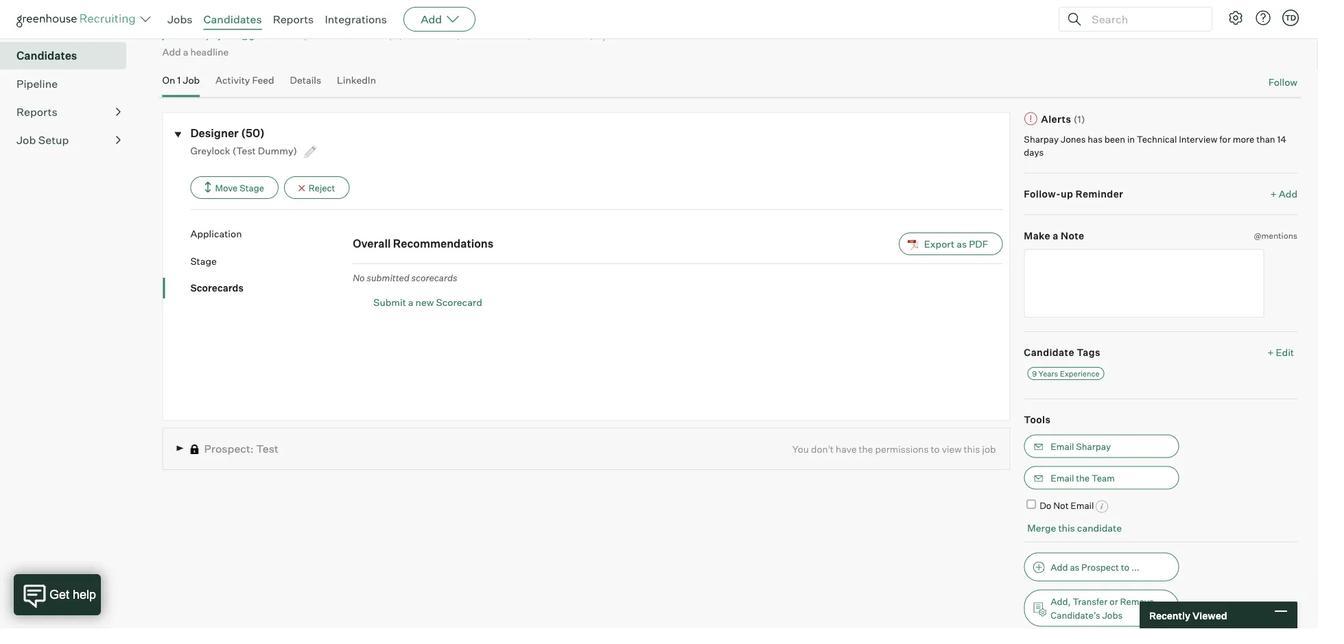 Task type: locate. For each thing, give the bounding box(es) containing it.
job
[[183, 75, 200, 87], [16, 134, 36, 147]]

recently viewed
[[1149, 609, 1227, 621]]

graphic
[[229, 12, 266, 24]]

designer up greylock
[[190, 127, 239, 140]]

+ edit
[[1268, 347, 1294, 359]]

1 horizontal spatial as
[[1070, 562, 1080, 573]]

a for make
[[1053, 230, 1059, 242]]

job setup
[[16, 134, 69, 147]]

1 vertical spatial jobs
[[1102, 610, 1123, 621]]

1 horizontal spatial to
[[1121, 562, 1129, 573]]

1 vertical spatial sharpay
[[1076, 441, 1111, 452]]

0 vertical spatial designer
[[268, 12, 312, 24]]

candidates up "jonessharpay339@gmail.com" on the left top of page
[[203, 12, 262, 26]]

email up email the team
[[1051, 441, 1074, 452]]

at
[[314, 12, 323, 24]]

this left job at the bottom right
[[964, 443, 980, 455]]

canada)
[[556, 29, 594, 41]]

0 vertical spatial reports link
[[273, 12, 314, 26]]

add inside add as prospect to ... button
[[1051, 562, 1068, 573]]

0 horizontal spatial candidates
[[16, 49, 77, 63]]

time
[[501, 29, 524, 41]]

a left note
[[1053, 230, 1059, 242]]

2 vertical spatial email
[[1071, 500, 1094, 511]]

linkedin
[[337, 75, 376, 87]]

merge this candidate
[[1027, 522, 1122, 534]]

(test
[[232, 145, 256, 157]]

9 years experience link
[[1027, 368, 1104, 381]]

1 horizontal spatial candidates
[[203, 12, 262, 26]]

0 horizontal spatial jobs
[[167, 12, 192, 26]]

to left view at the bottom of the page
[[931, 443, 940, 455]]

the inside "email the team" button
[[1076, 473, 1090, 484]]

jobs
[[167, 12, 192, 26], [1102, 610, 1123, 621]]

merge this candidate link
[[1027, 522, 1122, 534]]

as left pdf
[[957, 238, 967, 250]]

jobs left web
[[167, 12, 192, 26]]

a left new
[[408, 296, 413, 308]]

greenhouse recruiting image
[[16, 11, 140, 27]]

2 horizontal spatial a
[[1053, 230, 1059, 242]]

1 vertical spatial to
[[1121, 562, 1129, 573]]

1 horizontal spatial stage
[[240, 183, 264, 194]]

(gmt-
[[398, 29, 428, 41]]

add up 04:00)
[[421, 12, 442, 26]]

555- down xeometry
[[335, 29, 357, 41]]

0 horizontal spatial as
[[957, 238, 967, 250]]

0 vertical spatial reports
[[273, 12, 314, 26]]

1 horizontal spatial a
[[408, 296, 413, 308]]

follow-
[[1024, 188, 1061, 200]]

email sharpay
[[1051, 441, 1111, 452]]

sharpay
[[1024, 134, 1059, 145], [1076, 441, 1111, 452]]

move stage
[[215, 183, 264, 194]]

add up on
[[162, 46, 181, 58]]

0 vertical spatial &
[[196, 12, 203, 24]]

0 vertical spatial job
[[183, 75, 200, 87]]

1 horizontal spatial this
[[1058, 522, 1075, 534]]

job setup link
[[16, 132, 121, 149]]

activity
[[216, 75, 250, 87]]

0 horizontal spatial stage
[[190, 255, 217, 267]]

1 vertical spatial the
[[1076, 473, 1090, 484]]

1 horizontal spatial jobs
[[1102, 610, 1123, 621]]

0 vertical spatial sharpay
[[1024, 134, 1059, 145]]

reject
[[309, 183, 335, 194]]

job left setup
[[16, 134, 36, 147]]

permissions
[[875, 443, 929, 455]]

configure image
[[1228, 10, 1244, 26]]

the left team
[[1076, 473, 1090, 484]]

1 555- from the left
[[313, 29, 335, 41]]

stage inside button
[[240, 183, 264, 194]]

email inside button
[[1051, 441, 1074, 452]]

sharpay inside the email sharpay button
[[1076, 441, 1111, 452]]

0 horizontal spatial designer
[[190, 127, 239, 140]]

scorecards
[[411, 272, 457, 283]]

integrations link
[[325, 12, 387, 26]]

9 years experience
[[1032, 369, 1100, 378]]

0 horizontal spatial a
[[183, 46, 188, 58]]

jonessharpay339@gmail.com link
[[162, 29, 296, 41]]

you don't have the permissions to view this job
[[792, 443, 996, 455]]

1 horizontal spatial &
[[546, 29, 553, 41]]

& right (us
[[546, 29, 553, 41]]

a inside submit a new scorecard link
[[408, 296, 413, 308]]

candidates link up "jonessharpay339@gmail.com" on the left top of page
[[203, 12, 262, 26]]

have
[[836, 443, 857, 455]]

0 vertical spatial the
[[859, 443, 873, 455]]

1 horizontal spatial reports
[[273, 12, 314, 26]]

sharpay inside sharpay jones has been in technical interview for more than 14 days
[[1024, 134, 1059, 145]]

to left "..."
[[1121, 562, 1129, 573]]

add up @mentions
[[1279, 188, 1298, 200]]

add,
[[1051, 596, 1071, 607]]

0 horizontal spatial reports
[[16, 105, 57, 119]]

this
[[964, 443, 980, 455], [1058, 522, 1075, 534]]

reports right graphic
[[273, 12, 314, 26]]

the
[[859, 443, 873, 455], [1076, 473, 1090, 484]]

or
[[1110, 596, 1118, 607]]

alerts (1)
[[1041, 113, 1085, 125]]

experience
[[1060, 369, 1100, 378]]

as left "prospect"
[[1070, 562, 1080, 573]]

0 vertical spatial as
[[957, 238, 967, 250]]

555- down 'at' at left
[[313, 29, 335, 41]]

0 vertical spatial jobs
[[167, 12, 192, 26]]

14
[[1277, 134, 1286, 145]]

setup
[[38, 134, 69, 147]]

sharpay up days
[[1024, 134, 1059, 145]]

td button
[[1280, 7, 1302, 29]]

&
[[196, 12, 203, 24], [546, 29, 553, 41]]

you
[[792, 443, 809, 455]]

add up add,
[[1051, 562, 1068, 573]]

email up not
[[1051, 473, 1074, 484]]

0 vertical spatial a
[[183, 46, 188, 58]]

0 vertical spatial stage
[[240, 183, 264, 194]]

make
[[1024, 230, 1050, 242]]

add a headline
[[162, 46, 229, 58]]

application
[[190, 228, 242, 240]]

reports link down pipeline link on the top left
[[16, 104, 121, 121]]

candidates down sourcing
[[16, 49, 77, 63]]

tags
[[1077, 347, 1101, 359]]

reports link right graphic
[[273, 12, 314, 26]]

designer left 'at' at left
[[268, 12, 312, 24]]

email right not
[[1071, 500, 1094, 511]]

9
[[1032, 369, 1037, 378]]

(gmt-04:00) eastern time (us & canada)
[[398, 29, 594, 41]]

1 vertical spatial designer
[[190, 127, 239, 140]]

2 vertical spatial a
[[408, 296, 413, 308]]

been
[[1105, 134, 1125, 145]]

as for add
[[1070, 562, 1080, 573]]

1 vertical spatial +
[[1268, 347, 1274, 359]]

details link
[[290, 75, 321, 95]]

this down do not email
[[1058, 522, 1075, 534]]

0 horizontal spatial job
[[16, 134, 36, 147]]

as inside button
[[1070, 562, 1080, 573]]

stage down application
[[190, 255, 217, 267]]

email inside button
[[1051, 473, 1074, 484]]

0 horizontal spatial to
[[931, 443, 940, 455]]

1 horizontal spatial sharpay
[[1076, 441, 1111, 452]]

0 horizontal spatial candidates link
[[16, 48, 121, 64]]

submit a new scorecard link
[[373, 296, 1003, 309]]

sharpay up "email the team" button
[[1076, 441, 1111, 452]]

1 vertical spatial stage
[[190, 255, 217, 267]]

job right 1
[[183, 75, 200, 87]]

+ left edit
[[1268, 347, 1274, 359]]

1 horizontal spatial reports link
[[273, 12, 314, 26]]

None text field
[[1024, 249, 1264, 318]]

team
[[1092, 473, 1115, 484]]

the right have
[[859, 443, 873, 455]]

1 vertical spatial candidates
[[16, 49, 77, 63]]

+ edit link
[[1264, 343, 1298, 362]]

add as prospect to ...
[[1051, 562, 1140, 573]]

1 horizontal spatial the
[[1076, 473, 1090, 484]]

overall recommendations
[[353, 237, 494, 251]]

0 horizontal spatial this
[[964, 443, 980, 455]]

overall
[[353, 237, 391, 251]]

scorecard
[[436, 296, 482, 308]]

a
[[183, 46, 188, 58], [1053, 230, 1059, 242], [408, 296, 413, 308]]

1 vertical spatial &
[[546, 29, 553, 41]]

0 vertical spatial candidates link
[[203, 12, 262, 26]]

stage right move
[[240, 183, 264, 194]]

1 vertical spatial a
[[1053, 230, 1059, 242]]

0 horizontal spatial sharpay
[[1024, 134, 1059, 145]]

a left "headline"
[[183, 46, 188, 58]]

& left web
[[196, 12, 203, 24]]

+ up @mentions
[[1270, 188, 1277, 200]]

1 vertical spatial as
[[1070, 562, 1080, 573]]

jobs down or
[[1102, 610, 1123, 621]]

submit a new scorecard
[[373, 296, 482, 308]]

1 vertical spatial email
[[1051, 473, 1074, 484]]

add inside add popup button
[[421, 12, 442, 26]]

days
[[1024, 147, 1044, 158]]

years
[[1039, 369, 1058, 378]]

1 vertical spatial reports link
[[16, 104, 121, 121]]

555-
[[313, 29, 335, 41], [335, 29, 357, 41]]

reports down pipeline
[[16, 105, 57, 119]]

integrations
[[325, 12, 387, 26]]

0 vertical spatial candidates
[[203, 12, 262, 26]]

0 vertical spatial +
[[1270, 188, 1277, 200]]

0 vertical spatial email
[[1051, 441, 1074, 452]]

prospect:
[[204, 442, 254, 456]]

follow link
[[1268, 76, 1298, 89]]

note
[[1061, 230, 1084, 242]]

candidates link down sourcing link
[[16, 48, 121, 64]]

eastern
[[463, 29, 499, 41]]

make a note
[[1024, 230, 1084, 242]]



Task type: vqa. For each thing, say whether or not it's contained in the screenshot.
second 'Average time to' from left
no



Task type: describe. For each thing, give the bounding box(es) containing it.
up
[[1061, 188, 1073, 200]]

activity feed link
[[216, 75, 274, 95]]

scorecards link
[[190, 282, 353, 295]]

submit
[[373, 296, 406, 308]]

activity feed
[[216, 75, 274, 87]]

add as prospect to ... button
[[1024, 553, 1179, 582]]

(1)
[[1074, 113, 1085, 125]]

add for add
[[421, 12, 442, 26]]

xeometry
[[325, 12, 370, 24]]

email for email sharpay
[[1051, 441, 1074, 452]]

sourcing link
[[16, 20, 121, 36]]

add, transfer or remove candidate's jobs button
[[1024, 590, 1179, 627]]

td
[[1285, 13, 1296, 22]]

email sharpay button
[[1024, 435, 1179, 458]]

jonessharpay339@gmail.com
[[162, 29, 296, 41]]

1 vertical spatial job
[[16, 134, 36, 147]]

for
[[1219, 134, 1231, 145]]

add inside '+ add' link
[[1279, 188, 1298, 200]]

pipeline
[[16, 77, 58, 91]]

0 horizontal spatial &
[[196, 12, 203, 24]]

pdf
[[969, 238, 988, 250]]

tools
[[1024, 414, 1051, 426]]

web
[[205, 12, 227, 24]]

reminder
[[1076, 188, 1123, 200]]

add, transfer or remove candidate's jobs
[[1051, 596, 1154, 621]]

prospect: test
[[204, 442, 279, 456]]

candidate's
[[1051, 610, 1100, 621]]

scorecards
[[190, 282, 244, 294]]

1 vertical spatial candidates link
[[16, 48, 121, 64]]

digital & web graphic designer at xeometry
[[162, 12, 370, 24]]

+ add link
[[1270, 188, 1298, 201]]

+ add
[[1270, 188, 1298, 200]]

add for add a headline
[[162, 46, 181, 58]]

as for export
[[957, 238, 967, 250]]

0 vertical spatial to
[[931, 443, 940, 455]]

to inside button
[[1121, 562, 1129, 573]]

don't
[[811, 443, 834, 455]]

td button
[[1282, 10, 1299, 26]]

pipeline link
[[16, 76, 121, 92]]

recently
[[1149, 609, 1190, 621]]

555-555-5555
[[313, 29, 381, 41]]

greylock (test dummy)
[[190, 145, 299, 157]]

not
[[1053, 500, 1069, 511]]

0 vertical spatial this
[[964, 443, 980, 455]]

candidate
[[1024, 347, 1074, 359]]

designer (50)
[[190, 127, 265, 140]]

candidate
[[1077, 522, 1122, 534]]

1 horizontal spatial candidates link
[[203, 12, 262, 26]]

technical
[[1137, 134, 1177, 145]]

follow-up reminder
[[1024, 188, 1123, 200]]

1 vertical spatial reports
[[16, 105, 57, 119]]

headline
[[190, 46, 229, 58]]

stage link
[[190, 255, 353, 268]]

in
[[1127, 134, 1135, 145]]

@mentions
[[1254, 231, 1298, 241]]

email for email the team
[[1051, 473, 1074, 484]]

merge
[[1027, 522, 1056, 534]]

1 horizontal spatial job
[[183, 75, 200, 87]]

0 horizontal spatial the
[[859, 443, 873, 455]]

sharpay jones has been in technical interview for more than 14 days
[[1024, 134, 1286, 158]]

export as pdf
[[924, 238, 988, 250]]

on
[[162, 75, 175, 87]]

export as pdf link
[[899, 233, 1003, 256]]

than
[[1256, 134, 1275, 145]]

application link
[[190, 228, 353, 241]]

resume
[[611, 29, 648, 41]]

export
[[924, 238, 955, 250]]

@mentions link
[[1254, 229, 1298, 243]]

sourcing
[[16, 21, 63, 35]]

do not email
[[1040, 500, 1094, 511]]

5555
[[357, 29, 381, 41]]

add button
[[404, 7, 476, 32]]

new
[[416, 296, 434, 308]]

move
[[215, 183, 238, 194]]

view
[[942, 443, 962, 455]]

on 1 job
[[162, 75, 200, 87]]

Do Not Email checkbox
[[1027, 500, 1036, 509]]

a for add
[[183, 46, 188, 58]]

+ for + edit
[[1268, 347, 1274, 359]]

1 vertical spatial this
[[1058, 522, 1075, 534]]

0 horizontal spatial reports link
[[16, 104, 121, 121]]

has
[[1088, 134, 1103, 145]]

2 555- from the left
[[335, 29, 357, 41]]

no submitted scorecards
[[353, 272, 457, 283]]

dummy)
[[258, 145, 297, 157]]

Search text field
[[1088, 9, 1199, 29]]

(50)
[[241, 127, 265, 140]]

no
[[353, 272, 365, 283]]

alerts
[[1041, 113, 1071, 125]]

digital
[[162, 12, 194, 24]]

add for add as prospect to ...
[[1051, 562, 1068, 573]]

+ for + add
[[1270, 188, 1277, 200]]

a for submit
[[408, 296, 413, 308]]

jobs link
[[167, 12, 192, 26]]

viewed
[[1192, 609, 1227, 621]]

1 horizontal spatial designer
[[268, 12, 312, 24]]

jobs inside add, transfer or remove candidate's jobs
[[1102, 610, 1123, 621]]

more
[[1233, 134, 1254, 145]]

move stage button
[[190, 177, 279, 199]]



